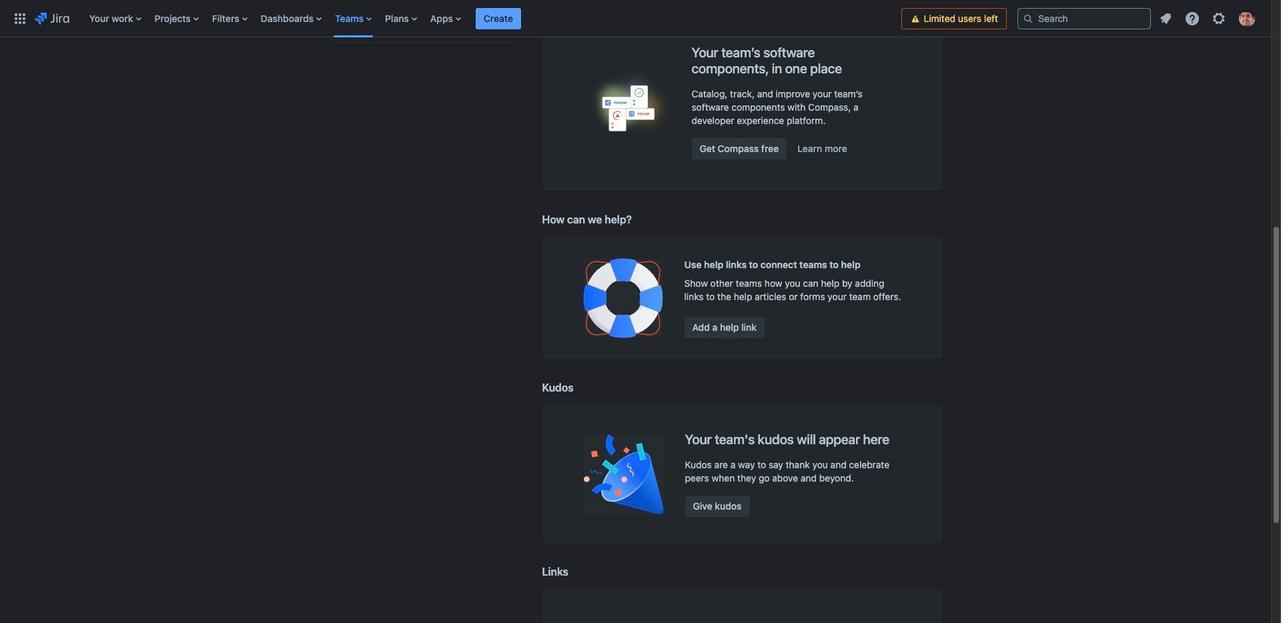Task type: locate. For each thing, give the bounding box(es) containing it.
settings image
[[1211, 10, 1227, 26]]

1 horizontal spatial list
[[1154, 6, 1263, 30]]

Search field
[[1018, 8, 1151, 29]]

None search field
[[1018, 8, 1151, 29]]

appswitcher icon image
[[12, 10, 28, 26]]

notifications image
[[1158, 10, 1174, 26]]

primary element
[[8, 0, 902, 37]]

0 horizontal spatial list
[[83, 0, 902, 37]]

list item
[[476, 0, 521, 37]]

banner
[[0, 0, 1271, 37]]

jira image
[[35, 10, 69, 26], [35, 10, 69, 26]]

group
[[692, 138, 855, 160]]

list
[[83, 0, 902, 37], [1154, 6, 1263, 30]]

your profile and settings image
[[1239, 10, 1255, 26]]



Task type: describe. For each thing, give the bounding box(es) containing it.
help image
[[1185, 10, 1201, 26]]

search image
[[1023, 13, 1034, 24]]



Task type: vqa. For each thing, say whether or not it's contained in the screenshot.
leftmost List
yes



